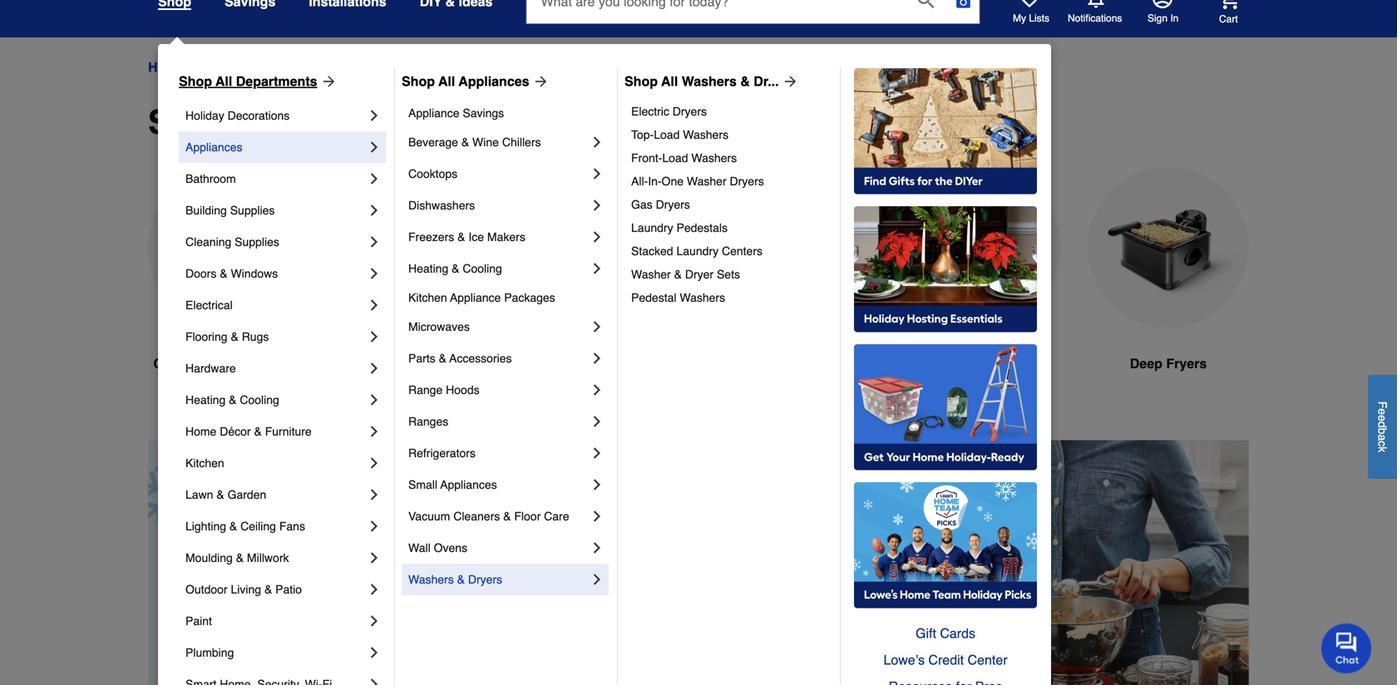 Task type: describe. For each thing, give the bounding box(es) containing it.
kitchen link
[[185, 448, 366, 479]]

parts & accessories link
[[408, 343, 589, 374]]

beverage & wine chillers
[[408, 136, 541, 149]]

appliances up savings
[[459, 74, 529, 89]]

b
[[1376, 428, 1390, 434]]

stacked laundry centers
[[631, 245, 763, 258]]

1 e from the top
[[1376, 409, 1390, 415]]

ovens for toaster ovens
[[610, 356, 650, 371]]

lowe's
[[884, 653, 925, 668]]

appliance inside "link"
[[450, 291, 501, 304]]

holiday
[[185, 109, 224, 122]]

chevron right image for flooring & rugs
[[366, 329, 383, 345]]

chevron right image for bathroom
[[366, 171, 383, 187]]

range hoods link
[[408, 374, 589, 406]]

washers for top-load washers
[[683, 128, 729, 141]]

lighting & ceiling fans
[[185, 520, 305, 533]]

chevron right image for beverage & wine chillers
[[589, 134, 606, 151]]

& left wine
[[462, 136, 469, 149]]

freezers & ice makers link
[[408, 221, 589, 253]]

gift cards
[[916, 626, 976, 641]]

electric dryers link
[[631, 100, 829, 123]]

chevron right image for moulding & millwork
[[366, 550, 383, 566]]

chevron right image for appliances
[[366, 139, 383, 156]]

my lists link
[[1013, 0, 1050, 25]]

chevron right image for electrical
[[366, 297, 383, 314]]

floor
[[514, 510, 541, 523]]

1 vertical spatial heating & cooling
[[185, 393, 279, 407]]

centers
[[722, 245, 763, 258]]

k
[[1376, 447, 1390, 453]]

my lists
[[1013, 12, 1050, 24]]

& right doors
[[220, 267, 228, 280]]

chevron right image for dishwashers
[[589, 197, 606, 214]]

electric
[[631, 105, 670, 118]]

shop for shop all washers & dr...
[[625, 74, 658, 89]]

countertop microwaves link
[[148, 167, 309, 414]]

chevron right image for outdoor living & patio
[[366, 581, 383, 598]]

cart
[[1219, 13, 1238, 25]]

refrigerators
[[408, 447, 476, 460]]

dryers down wall ovens link
[[468, 573, 502, 586]]

all for departments
[[216, 74, 232, 89]]

deep fryers
[[1130, 356, 1207, 371]]

washers for shop all washers & dr...
[[682, 74, 737, 89]]

millwork
[[247, 552, 289, 565]]

get your home holiday-ready. image
[[854, 344, 1037, 471]]

chevron right image for washers & dryers
[[589, 571, 606, 588]]

fans
[[279, 520, 305, 533]]

chevron right image for microwaves
[[589, 319, 606, 335]]

accessories
[[450, 352, 512, 365]]

1 vertical spatial small appliances link
[[408, 469, 589, 501]]

chevron right image for kitchen
[[366, 455, 383, 472]]

load for top-
[[654, 128, 680, 141]]

top-load washers link
[[631, 123, 829, 146]]

a gray ninja blender. image
[[900, 167, 1061, 328]]

all-in-one washer dryers
[[631, 175, 764, 188]]

moulding & millwork
[[185, 552, 289, 565]]

small for the leftmost "small appliances" link
[[285, 59, 318, 75]]

& right parts on the left of page
[[439, 352, 447, 365]]

dryers down one
[[656, 198, 690, 211]]

kitchen for kitchen appliance packages
[[408, 291, 447, 304]]

paint
[[185, 615, 212, 628]]

appliances up the "bathroom"
[[185, 141, 242, 154]]

dishwashers
[[408, 199, 475, 212]]

& up décor
[[229, 393, 237, 407]]

lowe's home improvement notification center image
[[1086, 0, 1106, 8]]

vacuum cleaners & floor care
[[408, 510, 569, 523]]

appliance savings
[[408, 106, 504, 120]]

ranges link
[[408, 406, 589, 438]]

Search Query text field
[[527, 0, 905, 23]]

sets
[[717, 268, 740, 281]]

pedestal washers link
[[631, 286, 829, 309]]

chevron right image for doors & windows
[[366, 265, 383, 282]]

f
[[1376, 401, 1390, 409]]

chevron right image for plumbing
[[366, 645, 383, 661]]

& left 'floor'
[[503, 510, 511, 523]]

shop for shop all departments
[[179, 74, 212, 89]]

1 vertical spatial washer
[[631, 268, 671, 281]]

& right décor
[[254, 425, 262, 438]]

makers inside the freezers & ice makers 'link'
[[487, 230, 526, 244]]

& inside 'link'
[[458, 230, 465, 244]]

f e e d b a c k button
[[1368, 375, 1397, 479]]

0 horizontal spatial microwaves
[[229, 356, 304, 371]]

range
[[408, 383, 443, 397]]

chevron right image for cooktops
[[589, 166, 606, 182]]

range hoods
[[408, 383, 480, 397]]

flooring & rugs
[[185, 330, 269, 344]]

0 vertical spatial cooling
[[463, 262, 502, 275]]

fryers
[[1167, 356, 1207, 371]]

building
[[185, 204, 227, 217]]

& left rugs
[[231, 330, 239, 344]]

cleaners
[[454, 510, 500, 523]]

hardware
[[185, 362, 236, 375]]

home décor & furniture
[[185, 425, 312, 438]]

care
[[544, 510, 569, 523]]

electrical
[[185, 299, 233, 312]]

plumbing
[[185, 646, 234, 660]]

lowe's home improvement cart image
[[1219, 0, 1239, 9]]

shop all appliances link
[[402, 72, 549, 92]]

appliances up holiday decorations
[[200, 59, 271, 75]]

rugs
[[242, 330, 269, 344]]

advertisement region
[[148, 440, 1249, 685]]

1 vertical spatial small appliances
[[148, 103, 422, 141]]

portable ice makers
[[354, 356, 479, 371]]

all-in-one washer dryers link
[[631, 170, 829, 193]]

chevron right image for wall ovens
[[589, 540, 606, 556]]

dryer
[[685, 268, 714, 281]]

search image
[[918, 0, 935, 8]]

toaster ovens link
[[524, 167, 685, 414]]

bathroom link
[[185, 163, 366, 195]]

small for bottom "small appliances" link
[[408, 478, 438, 492]]

wall
[[408, 542, 431, 555]]

windows
[[231, 267, 278, 280]]

parts & accessories
[[408, 352, 512, 365]]

kitchen for kitchen
[[185, 457, 224, 470]]

patio
[[275, 583, 302, 596]]

heating & cooling link for chevron right icon associated with heating & cooling
[[408, 253, 589, 284]]

ovens for wall ovens
[[434, 542, 468, 555]]

washer & dryer sets link
[[631, 263, 829, 286]]

lawn & garden link
[[185, 479, 366, 511]]

gas dryers link
[[631, 193, 829, 216]]

flooring & rugs link
[[185, 321, 366, 353]]

dryers inside "link"
[[730, 175, 764, 188]]

portable ice makers link
[[336, 167, 497, 414]]

washers & dryers
[[408, 573, 502, 586]]

wall ovens
[[408, 542, 468, 555]]

lists
[[1029, 12, 1050, 24]]

lighting
[[185, 520, 226, 533]]

packages
[[504, 291, 555, 304]]

load for front-
[[662, 151, 688, 165]]

& down wall ovens
[[457, 573, 465, 586]]

refrigerators link
[[408, 438, 589, 469]]

arrow right image for shop all washers & dr...
[[779, 73, 799, 90]]

washers for front-load washers
[[692, 151, 737, 165]]

shop all departments
[[179, 74, 317, 89]]

shop all departments link
[[179, 72, 337, 92]]

countertop
[[153, 356, 225, 371]]



Task type: locate. For each thing, give the bounding box(es) containing it.
small up the "bathroom"
[[148, 103, 237, 141]]

0 vertical spatial heating & cooling
[[408, 262, 502, 275]]

arrow right image inside shop all departments link
[[317, 73, 337, 90]]

home décor & furniture link
[[185, 416, 366, 448]]

1 vertical spatial home
[[185, 425, 217, 438]]

cards
[[940, 626, 976, 641]]

1 vertical spatial small
[[148, 103, 237, 141]]

cooling up kitchen appliance packages
[[463, 262, 502, 275]]

lowe's credit center link
[[854, 647, 1037, 674]]

0 vertical spatial appliances link
[[200, 57, 271, 77]]

heating down freezers
[[408, 262, 449, 275]]

ice down dishwashers link
[[469, 230, 484, 244]]

chevron right image for parts & accessories
[[589, 350, 606, 367]]

outdoor living & patio
[[185, 583, 302, 596]]

2 all from the left
[[438, 74, 455, 89]]

shop up electric
[[625, 74, 658, 89]]

0 vertical spatial small
[[285, 59, 318, 75]]

deep fryers link
[[1088, 167, 1249, 414]]

0 horizontal spatial washer
[[631, 268, 671, 281]]

flooring
[[185, 330, 228, 344]]

1 horizontal spatial cooling
[[463, 262, 502, 275]]

& left dryer
[[674, 268, 682, 281]]

cooling up home décor & furniture
[[240, 393, 279, 407]]

2 arrow right image from the left
[[779, 73, 799, 90]]

& left "millwork"
[[236, 552, 244, 565]]

0 vertical spatial heating & cooling link
[[408, 253, 589, 284]]

load
[[654, 128, 680, 141], [662, 151, 688, 165]]

1 vertical spatial load
[[662, 151, 688, 165]]

1 vertical spatial appliance
[[450, 291, 501, 304]]

doors
[[185, 267, 217, 280]]

washer inside "link"
[[687, 175, 727, 188]]

heating down hardware
[[185, 393, 226, 407]]

all-
[[631, 175, 648, 188]]

3 shop from the left
[[625, 74, 658, 89]]

1 horizontal spatial kitchen
[[408, 291, 447, 304]]

washers inside washers & dryers link
[[408, 573, 454, 586]]

d
[[1376, 421, 1390, 428]]

washer down front-load washers
[[687, 175, 727, 188]]

makers inside portable ice makers link
[[433, 356, 479, 371]]

1 vertical spatial heating & cooling link
[[185, 384, 366, 416]]

0 vertical spatial arrow right image
[[529, 73, 549, 90]]

appliances link up holiday decorations
[[200, 57, 271, 77]]

sign
[[1148, 12, 1168, 24]]

makers up 'hoods'
[[433, 356, 479, 371]]

supplies for cleaning supplies
[[235, 235, 279, 249]]

1 horizontal spatial home
[[185, 425, 217, 438]]

chevron right image for hardware
[[366, 360, 383, 377]]

2 vertical spatial small appliances
[[408, 478, 497, 492]]

appliance up microwaves link
[[450, 291, 501, 304]]

small appliances down departments
[[148, 103, 422, 141]]

supplies
[[230, 204, 275, 217], [235, 235, 279, 249]]

chevron right image for lawn & garden
[[366, 487, 383, 503]]

lowe's home team holiday picks. image
[[854, 482, 1037, 609]]

1 horizontal spatial heating
[[408, 262, 449, 275]]

washers up electric dryers link
[[682, 74, 737, 89]]

cleaning supplies link
[[185, 226, 366, 258]]

all inside shop all departments link
[[216, 74, 232, 89]]

arrow right image
[[529, 73, 549, 90], [1219, 578, 1235, 594]]

chevron right image for freezers & ice makers
[[589, 229, 606, 245]]

0 vertical spatial appliance
[[408, 106, 460, 120]]

makers down dishwashers link
[[487, 230, 526, 244]]

1 vertical spatial supplies
[[235, 235, 279, 249]]

1 horizontal spatial small
[[285, 59, 318, 75]]

chevron right image for small appliances
[[589, 477, 606, 493]]

1 horizontal spatial all
[[438, 74, 455, 89]]

heating & cooling down freezers & ice makers
[[408, 262, 502, 275]]

all inside shop all appliances link
[[438, 74, 455, 89]]

appliance up beverage
[[408, 106, 460, 120]]

heating & cooling link for chevron right image corresponding to heating & cooling
[[185, 384, 366, 416]]

cleaning supplies
[[185, 235, 279, 249]]

1 arrow right image from the left
[[317, 73, 337, 90]]

hardware link
[[185, 353, 366, 384]]

2 horizontal spatial all
[[661, 74, 678, 89]]

supplies for building supplies
[[230, 204, 275, 217]]

load up one
[[662, 151, 688, 165]]

dryers down front-load washers link
[[730, 175, 764, 188]]

0 horizontal spatial cooling
[[240, 393, 279, 407]]

0 horizontal spatial heating
[[185, 393, 226, 407]]

home link
[[148, 57, 185, 77]]

1 horizontal spatial arrow right image
[[1219, 578, 1235, 594]]

gas
[[631, 198, 653, 211]]

2 e from the top
[[1376, 415, 1390, 421]]

arrow right image for shop all departments
[[317, 73, 337, 90]]

gift cards link
[[854, 621, 1037, 647]]

a silver-colored new air portable ice maker. image
[[336, 167, 497, 328]]

2 shop from the left
[[402, 74, 435, 89]]

supplies up cleaning supplies
[[230, 204, 275, 217]]

chevron right image for refrigerators
[[589, 445, 606, 462]]

& left dr...
[[741, 74, 750, 89]]

heating & cooling link up furniture
[[185, 384, 366, 416]]

1 horizontal spatial ice
[[469, 230, 484, 244]]

garden
[[228, 488, 266, 502]]

& right lawn
[[217, 488, 224, 502]]

1 vertical spatial makers
[[433, 356, 479, 371]]

my
[[1013, 12, 1026, 24]]

all inside shop all washers & dr... link
[[661, 74, 678, 89]]

0 horizontal spatial ovens
[[434, 542, 468, 555]]

washers down wall ovens
[[408, 573, 454, 586]]

plumbing link
[[185, 637, 366, 669]]

appliances
[[200, 59, 271, 75], [322, 59, 387, 75], [459, 74, 529, 89], [245, 103, 422, 141], [185, 141, 242, 154], [440, 478, 497, 492]]

1 vertical spatial arrow right image
[[1219, 578, 1235, 594]]

a chefman stainless steel deep fryer. image
[[1088, 167, 1249, 328]]

appliances link down decorations
[[185, 131, 366, 163]]

electric dryers
[[631, 105, 707, 118]]

0 horizontal spatial heating & cooling link
[[185, 384, 366, 416]]

kitchen up lawn
[[185, 457, 224, 470]]

holiday decorations link
[[185, 100, 366, 131]]

1 vertical spatial laundry
[[677, 245, 719, 258]]

0 vertical spatial washer
[[687, 175, 727, 188]]

0 vertical spatial makers
[[487, 230, 526, 244]]

e up 'd' at the bottom of the page
[[1376, 409, 1390, 415]]

0 vertical spatial small appliances link
[[285, 57, 387, 77]]

0 vertical spatial laundry
[[631, 221, 673, 235]]

shop up holiday
[[179, 74, 212, 89]]

1 horizontal spatial small appliances link
[[408, 469, 589, 501]]

1 vertical spatial appliances link
[[185, 131, 366, 163]]

1 vertical spatial ice
[[411, 356, 430, 371]]

0 vertical spatial home
[[148, 59, 185, 75]]

0 horizontal spatial small
[[148, 103, 237, 141]]

departments
[[236, 74, 317, 89]]

appliances right departments
[[322, 59, 387, 75]]

ice inside 'link'
[[469, 230, 484, 244]]

countertop microwaves
[[153, 356, 304, 371]]

laundry pedestals
[[631, 221, 728, 235]]

washers down dryer
[[680, 291, 725, 304]]

3 all from the left
[[661, 74, 678, 89]]

ovens right wall
[[434, 542, 468, 555]]

chevron right image for building supplies
[[366, 202, 383, 219]]

chevron right image for heating & cooling
[[589, 260, 606, 277]]

freezers
[[408, 230, 454, 244]]

1 vertical spatial heating
[[185, 393, 226, 407]]

cart button
[[1196, 0, 1239, 26]]

blenders
[[952, 356, 1009, 371]]

1 vertical spatial ovens
[[434, 542, 468, 555]]

1 horizontal spatial shop
[[402, 74, 435, 89]]

appliances up cleaners
[[440, 478, 497, 492]]

lighting & ceiling fans link
[[185, 511, 366, 542]]

paint link
[[185, 606, 366, 637]]

1 horizontal spatial laundry
[[677, 245, 719, 258]]

1 horizontal spatial heating & cooling link
[[408, 253, 589, 284]]

1 horizontal spatial washer
[[687, 175, 727, 188]]

dryers
[[673, 105, 707, 118], [730, 175, 764, 188], [656, 198, 690, 211], [468, 573, 502, 586]]

center
[[968, 653, 1008, 668]]

0 vertical spatial heating
[[408, 262, 449, 275]]

None search field
[[526, 0, 980, 39]]

0 horizontal spatial home
[[148, 59, 185, 75]]

building supplies
[[185, 204, 275, 217]]

washers & dryers link
[[408, 564, 589, 596]]

& left ceiling
[[230, 520, 237, 533]]

1 horizontal spatial heating & cooling
[[408, 262, 502, 275]]

washers inside the top-load washers link
[[683, 128, 729, 141]]

moulding & millwork link
[[185, 542, 366, 574]]

a gray and stainless steel ninja air fryer. image
[[712, 167, 873, 328]]

0 horizontal spatial all
[[216, 74, 232, 89]]

heating & cooling link up kitchen appliance packages
[[408, 253, 589, 284]]

1 vertical spatial cooling
[[240, 393, 279, 407]]

dr...
[[754, 74, 779, 89]]

washer & dryer sets
[[631, 268, 740, 281]]

all for washers
[[661, 74, 678, 89]]

washers inside pedestal washers link
[[680, 291, 725, 304]]

small appliances up holiday decorations link
[[285, 59, 387, 75]]

0 horizontal spatial small appliances link
[[285, 57, 387, 77]]

small up holiday decorations link
[[285, 59, 318, 75]]

outdoor living & patio link
[[185, 574, 366, 606]]

0 horizontal spatial shop
[[179, 74, 212, 89]]

0 horizontal spatial arrow right image
[[317, 73, 337, 90]]

0 vertical spatial ice
[[469, 230, 484, 244]]

kitchen
[[408, 291, 447, 304], [185, 457, 224, 470]]

lawn & garden
[[185, 488, 266, 502]]

a stainless steel toaster oven. image
[[524, 167, 685, 328]]

laundry inside 'link'
[[631, 221, 673, 235]]

all up holiday decorations
[[216, 74, 232, 89]]

small up vacuum
[[408, 478, 438, 492]]

0 horizontal spatial makers
[[433, 356, 479, 371]]

cooktops
[[408, 167, 458, 181]]

laundry up dryer
[[677, 245, 719, 258]]

lowe's credit center
[[884, 653, 1008, 668]]

chevron right image
[[366, 107, 383, 124], [589, 166, 606, 182], [366, 171, 383, 187], [366, 202, 383, 219], [589, 229, 606, 245], [366, 234, 383, 250], [589, 260, 606, 277], [366, 297, 383, 314], [589, 319, 606, 335], [589, 350, 606, 367], [366, 360, 383, 377], [589, 445, 606, 462], [366, 487, 383, 503], [589, 508, 606, 525], [366, 518, 383, 535], [589, 540, 606, 556], [366, 550, 383, 566], [366, 581, 383, 598], [366, 676, 383, 685]]

top-
[[631, 128, 654, 141]]

1 horizontal spatial arrow right image
[[779, 73, 799, 90]]

stacked laundry centers link
[[631, 240, 829, 263]]

all
[[216, 74, 232, 89], [438, 74, 455, 89], [661, 74, 678, 89]]

parts
[[408, 352, 436, 365]]

cleaning
[[185, 235, 231, 249]]

washers up all-in-one washer dryers "link"
[[692, 151, 737, 165]]

2 horizontal spatial small
[[408, 478, 438, 492]]

f e e d b a c k
[[1376, 401, 1390, 453]]

notifications
[[1068, 13, 1122, 24]]

makers
[[487, 230, 526, 244], [433, 356, 479, 371]]

1 vertical spatial kitchen
[[185, 457, 224, 470]]

2 horizontal spatial shop
[[625, 74, 658, 89]]

shop up appliance savings
[[402, 74, 435, 89]]

toaster ovens
[[559, 356, 650, 371]]

supplies up windows
[[235, 235, 279, 249]]

small appliances link
[[285, 57, 387, 77], [408, 469, 589, 501]]

front-load washers
[[631, 151, 737, 165]]

0 vertical spatial kitchen
[[408, 291, 447, 304]]

washers inside front-load washers link
[[692, 151, 737, 165]]

chevron right image for lighting & ceiling fans
[[366, 518, 383, 535]]

all for appliances
[[438, 74, 455, 89]]

chevron right image for cleaning supplies
[[366, 234, 383, 250]]

stacked
[[631, 245, 673, 258]]

microwaves up parts on the left of page
[[408, 320, 470, 334]]

sign in button
[[1148, 0, 1179, 25]]

arrow right image up electric dryers link
[[779, 73, 799, 90]]

1 vertical spatial microwaves
[[229, 356, 304, 371]]

washers up front-load washers
[[683, 128, 729, 141]]

kitchen inside "link"
[[408, 291, 447, 304]]

small appliances link up holiday decorations link
[[285, 57, 387, 77]]

shop for shop all appliances
[[402, 74, 435, 89]]

kitchen down freezers
[[408, 291, 447, 304]]

washers inside shop all washers & dr... link
[[682, 74, 737, 89]]

chevron right image for ranges
[[589, 413, 606, 430]]

in
[[1171, 12, 1179, 24]]

1 horizontal spatial makers
[[487, 230, 526, 244]]

all up appliance savings
[[438, 74, 455, 89]]

small appliances down refrigerators
[[408, 478, 497, 492]]

kitchen appliance packages
[[408, 291, 555, 304]]

arrow right image
[[317, 73, 337, 90], [779, 73, 799, 90]]

décor
[[220, 425, 251, 438]]

0 horizontal spatial ice
[[411, 356, 430, 371]]

lowe's home improvement account image
[[1153, 0, 1173, 8]]

0 horizontal spatial arrow right image
[[529, 73, 549, 90]]

dryers up the top-load washers
[[673, 105, 707, 118]]

chat invite button image
[[1322, 623, 1373, 674]]

appliances down departments
[[245, 103, 422, 141]]

arrow right image inside shop all washers & dr... link
[[779, 73, 799, 90]]

ovens right toaster
[[610, 356, 650, 371]]

0 vertical spatial microwaves
[[408, 320, 470, 334]]

chevron right image for paint
[[366, 613, 383, 630]]

chevron right image for holiday decorations
[[366, 107, 383, 124]]

0 horizontal spatial heating & cooling
[[185, 393, 279, 407]]

find gifts for the diyer. image
[[854, 68, 1037, 195]]

1 horizontal spatial ovens
[[610, 356, 650, 371]]

e
[[1376, 409, 1390, 415], [1376, 415, 1390, 421]]

small appliances link up the vacuum cleaners & floor care
[[408, 469, 589, 501]]

0 vertical spatial small appliances
[[285, 59, 387, 75]]

gift
[[916, 626, 937, 641]]

chevron right image for home décor & furniture
[[366, 423, 383, 440]]

ranges
[[408, 415, 449, 428]]

1 shop from the left
[[179, 74, 212, 89]]

cooktops link
[[408, 158, 589, 190]]

holiday hosting essentials. image
[[854, 206, 1037, 333]]

chevron right image for range hoods
[[589, 382, 606, 398]]

ice up range
[[411, 356, 430, 371]]

0 horizontal spatial kitchen
[[185, 457, 224, 470]]

washer down stacked
[[631, 268, 671, 281]]

arrow right image inside shop all appliances link
[[529, 73, 549, 90]]

top-load washers
[[631, 128, 729, 141]]

laundry up stacked
[[631, 221, 673, 235]]

arrow right image up holiday decorations link
[[317, 73, 337, 90]]

chevron right image for heating & cooling
[[366, 392, 383, 408]]

chevron right image for vacuum cleaners & floor care
[[589, 508, 606, 525]]

0 vertical spatial ovens
[[610, 356, 650, 371]]

& left patio
[[264, 583, 272, 596]]

wall ovens link
[[408, 532, 589, 564]]

load down electric dryers
[[654, 128, 680, 141]]

0 vertical spatial load
[[654, 128, 680, 141]]

heating & cooling up décor
[[185, 393, 279, 407]]

blenders link
[[900, 167, 1061, 414]]

camera image
[[955, 0, 972, 10]]

& right freezers
[[458, 230, 465, 244]]

1 horizontal spatial microwaves
[[408, 320, 470, 334]]

a black and stainless steel countertop microwave. image
[[148, 167, 309, 328]]

home for home décor & furniture
[[185, 425, 217, 438]]

outdoor
[[185, 583, 228, 596]]

portable
[[354, 356, 407, 371]]

chevron right image
[[589, 134, 606, 151], [366, 139, 383, 156], [589, 197, 606, 214], [366, 265, 383, 282], [366, 329, 383, 345], [589, 382, 606, 398], [366, 392, 383, 408], [589, 413, 606, 430], [366, 423, 383, 440], [366, 455, 383, 472], [589, 477, 606, 493], [589, 571, 606, 588], [366, 613, 383, 630], [366, 645, 383, 661]]

home for home
[[148, 59, 185, 75]]

e up b
[[1376, 415, 1390, 421]]

2 vertical spatial small
[[408, 478, 438, 492]]

0 horizontal spatial laundry
[[631, 221, 673, 235]]

0 vertical spatial supplies
[[230, 204, 275, 217]]

decorations
[[228, 109, 290, 122]]

& down freezers & ice makers
[[452, 262, 460, 275]]

all up electric dryers
[[661, 74, 678, 89]]

living
[[231, 583, 261, 596]]

microwaves down flooring & rugs link
[[229, 356, 304, 371]]

lowe's home improvement lists image
[[1020, 0, 1040, 8]]

building supplies link
[[185, 195, 366, 226]]

1 all from the left
[[216, 74, 232, 89]]



Task type: vqa. For each thing, say whether or not it's contained in the screenshot.
Add to Cart link
no



